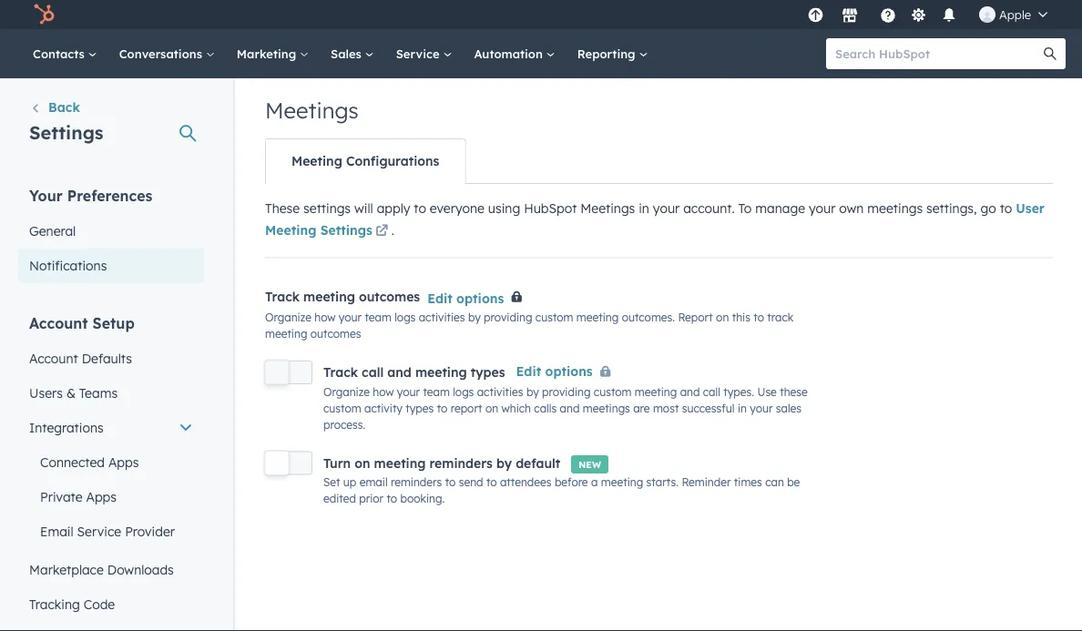 Task type: locate. For each thing, give the bounding box(es) containing it.
0 horizontal spatial team
[[365, 311, 392, 324]]

email
[[40, 523, 73, 539]]

by inside organize how your team logs activities by providing custom meeting outcomes. report on this to track meeting outcomes
[[468, 311, 481, 324]]

connected apps
[[40, 454, 139, 470]]

0 vertical spatial meetings
[[265, 97, 359, 124]]

meeting inside user meeting settings
[[265, 222, 316, 238]]

your left own
[[809, 200, 836, 216]]

2 vertical spatial and
[[560, 401, 580, 415]]

1 vertical spatial options
[[545, 363, 593, 379]]

.
[[391, 222, 394, 238]]

0 horizontal spatial by
[[468, 311, 481, 324]]

by up track call and meeting types at the left
[[468, 311, 481, 324]]

marketplace
[[29, 562, 104, 577]]

sales link
[[320, 29, 385, 78]]

1 vertical spatial settings
[[320, 222, 372, 238]]

meetings left are
[[583, 401, 630, 415]]

logs up report
[[453, 385, 474, 399]]

apps down integrations 'button'
[[108, 454, 139, 470]]

track for track meeting outcomes edit options
[[265, 289, 300, 305]]

1 vertical spatial team
[[423, 385, 450, 399]]

0 vertical spatial track
[[265, 289, 300, 305]]

prior
[[359, 492, 384, 505]]

reminders inside set up email reminders to send to attendees before a meeting starts. reminder times can be edited prior to booking.
[[391, 475, 442, 489]]

by
[[468, 311, 481, 324], [526, 385, 539, 399], [496, 455, 512, 471]]

0 vertical spatial settings
[[29, 121, 103, 143]]

team
[[365, 311, 392, 324], [423, 385, 450, 399]]

meetings
[[867, 200, 923, 216], [583, 401, 630, 415]]

to right go
[[1000, 200, 1012, 216]]

custom
[[535, 311, 573, 324], [594, 385, 632, 399], [323, 401, 361, 415]]

defaults
[[82, 350, 132, 366]]

link opens in a new window image
[[376, 221, 388, 243]]

1 vertical spatial types
[[406, 401, 434, 415]]

reminders up send
[[429, 455, 493, 471]]

your
[[653, 200, 680, 216], [809, 200, 836, 216], [339, 311, 362, 324], [397, 385, 420, 399], [750, 401, 773, 415]]

1 vertical spatial logs
[[453, 385, 474, 399]]

1 vertical spatial account
[[29, 350, 78, 366]]

bob builder image
[[979, 6, 995, 23]]

and right calls
[[560, 401, 580, 415]]

0 vertical spatial outcomes
[[359, 289, 420, 305]]

to right the 'prior'
[[387, 492, 397, 505]]

call up activity
[[362, 364, 384, 380]]

edit options
[[516, 363, 593, 379]]

0 vertical spatial organize
[[265, 311, 311, 324]]

settings down will
[[320, 222, 372, 238]]

1 vertical spatial on
[[485, 401, 498, 415]]

track inside track meeting outcomes edit options
[[265, 289, 300, 305]]

your preferences element
[[18, 185, 204, 283]]

team down track meeting outcomes edit options at the top left of the page
[[365, 311, 392, 324]]

0 vertical spatial edit
[[427, 290, 453, 306]]

0 horizontal spatial types
[[406, 401, 434, 415]]

0 horizontal spatial on
[[355, 455, 370, 471]]

and
[[387, 364, 412, 380], [680, 385, 700, 399], [560, 401, 580, 415]]

logs inside organize how your team logs activities by providing custom meeting outcomes. report on this to track meeting outcomes
[[395, 311, 416, 324]]

custom inside organize how your team logs activities by providing custom meeting outcomes. report on this to track meeting outcomes
[[535, 311, 573, 324]]

0 vertical spatial edit options button
[[427, 287, 504, 309]]

types right activity
[[406, 401, 434, 415]]

a
[[591, 475, 598, 489]]

hubspot link
[[22, 4, 68, 26]]

call
[[362, 364, 384, 380], [703, 385, 720, 399]]

0 horizontal spatial in
[[639, 200, 649, 216]]

downloads
[[107, 562, 174, 577]]

0 horizontal spatial options
[[456, 290, 504, 306]]

apps for connected apps
[[108, 454, 139, 470]]

team inside organize how your team logs activities by providing custom meeting and call types. use these custom activity types to report on which calls and meetings are most successful in your sales process.
[[423, 385, 450, 399]]

in
[[639, 200, 649, 216], [738, 401, 747, 415]]

meetings down sales
[[265, 97, 359, 124]]

1 account from the top
[[29, 314, 88, 332]]

will
[[354, 200, 373, 216]]

user meeting settings link
[[265, 200, 1045, 243]]

outcomes inside organize how your team logs activities by providing custom meeting outcomes. report on this to track meeting outcomes
[[310, 327, 361, 341]]

contacts link
[[22, 29, 108, 78]]

1 vertical spatial meetings
[[583, 401, 630, 415]]

1 vertical spatial by
[[526, 385, 539, 399]]

reminders for by
[[429, 455, 493, 471]]

1 vertical spatial providing
[[542, 385, 591, 399]]

0 vertical spatial custom
[[535, 311, 573, 324]]

0 horizontal spatial edit options button
[[427, 287, 504, 309]]

settings down back
[[29, 121, 103, 143]]

options up organize how your team logs activities by providing custom meeting outcomes. report on this to track meeting outcomes
[[456, 290, 504, 306]]

0 vertical spatial meeting
[[291, 153, 342, 169]]

2 horizontal spatial by
[[526, 385, 539, 399]]

how up activity
[[373, 385, 394, 399]]

0 horizontal spatial track
[[265, 289, 300, 305]]

1 vertical spatial outcomes
[[310, 327, 361, 341]]

by inside organize how your team logs activities by providing custom meeting and call types. use these custom activity types to report on which calls and meetings are most successful in your sales process.
[[526, 385, 539, 399]]

how inside organize how your team logs activities by providing custom meeting outcomes. report on this to track meeting outcomes
[[314, 311, 336, 324]]

are
[[633, 401, 650, 415]]

to inside organize how your team logs activities by providing custom meeting and call types. use these custom activity types to report on which calls and meetings are most successful in your sales process.
[[437, 401, 448, 415]]

2 vertical spatial by
[[496, 455, 512, 471]]

account setup element
[[18, 313, 204, 631]]

track
[[767, 311, 793, 324]]

custom for outcomes.
[[535, 311, 573, 324]]

meeting configurations
[[291, 153, 439, 169]]

account
[[29, 314, 88, 332], [29, 350, 78, 366]]

track for track call and meeting types
[[323, 364, 358, 380]]

1 horizontal spatial organize
[[323, 385, 370, 399]]

2 account from the top
[[29, 350, 78, 366]]

reminders for to
[[391, 475, 442, 489]]

activities for outcomes
[[419, 311, 465, 324]]

by up calls
[[526, 385, 539, 399]]

apps up email service provider
[[86, 489, 117, 505]]

meeting
[[303, 289, 355, 305], [576, 311, 619, 324], [265, 327, 307, 341], [415, 364, 467, 380], [635, 385, 677, 399], [374, 455, 426, 471], [601, 475, 643, 489]]

1 horizontal spatial activities
[[477, 385, 523, 399]]

meetings right hubspot
[[580, 200, 635, 216]]

activities for types
[[477, 385, 523, 399]]

1 vertical spatial activities
[[477, 385, 523, 399]]

configurations
[[346, 153, 439, 169]]

1 vertical spatial track
[[323, 364, 358, 380]]

reminders up booking.
[[391, 475, 442, 489]]

own
[[839, 200, 864, 216]]

1 horizontal spatial types
[[471, 364, 505, 380]]

how down track meeting outcomes edit options at the top left of the page
[[314, 311, 336, 324]]

track
[[265, 289, 300, 305], [323, 364, 358, 380]]

settings inside user meeting settings
[[320, 222, 372, 238]]

activity
[[364, 401, 403, 415]]

using
[[488, 200, 520, 216]]

logs inside organize how your team logs activities by providing custom meeting and call types. use these custom activity types to report on which calls and meetings are most successful in your sales process.
[[453, 385, 474, 399]]

default
[[516, 455, 560, 471]]

by for types
[[526, 385, 539, 399]]

team inside organize how your team logs activities by providing custom meeting outcomes. report on this to track meeting outcomes
[[365, 311, 392, 324]]

outcomes.
[[622, 311, 675, 324]]

meeting down these
[[265, 222, 316, 238]]

apply
[[377, 200, 410, 216]]

1 vertical spatial apps
[[86, 489, 117, 505]]

team for types
[[423, 385, 450, 399]]

0 horizontal spatial meetings
[[265, 97, 359, 124]]

reporting link
[[566, 29, 659, 78]]

service
[[396, 46, 443, 61], [77, 523, 121, 539]]

set
[[323, 475, 340, 489]]

0 vertical spatial team
[[365, 311, 392, 324]]

0 vertical spatial apps
[[108, 454, 139, 470]]

options up organize how your team logs activities by providing custom meeting and call types. use these custom activity types to report on which calls and meetings are most successful in your sales process.
[[545, 363, 593, 379]]

0 horizontal spatial meetings
[[583, 401, 630, 415]]

service right "sales" link
[[396, 46, 443, 61]]

organize for meeting
[[265, 311, 311, 324]]

organize inside organize how your team logs activities by providing custom meeting outcomes. report on this to track meeting outcomes
[[265, 311, 311, 324]]

logs
[[395, 311, 416, 324], [453, 385, 474, 399]]

0 horizontal spatial custom
[[323, 401, 361, 415]]

2 horizontal spatial and
[[680, 385, 700, 399]]

1 vertical spatial service
[[77, 523, 121, 539]]

private
[[40, 489, 82, 505]]

edit up which
[[516, 363, 541, 379]]

account up users
[[29, 350, 78, 366]]

0 vertical spatial logs
[[395, 311, 416, 324]]

organize inside organize how your team logs activities by providing custom meeting and call types. use these custom activity types to report on which calls and meetings are most successful in your sales process.
[[323, 385, 370, 399]]

0 horizontal spatial settings
[[29, 121, 103, 143]]

0 vertical spatial service
[[396, 46, 443, 61]]

track up process.
[[323, 364, 358, 380]]

activities inside organize how your team logs activities by providing custom meeting outcomes. report on this to track meeting outcomes
[[419, 311, 465, 324]]

on inside organize how your team logs activities by providing custom meeting outcomes. report on this to track meeting outcomes
[[716, 311, 729, 324]]

team down track call and meeting types at the left
[[423, 385, 450, 399]]

0 horizontal spatial and
[[387, 364, 412, 380]]

reminder
[[682, 475, 731, 489]]

0 horizontal spatial logs
[[395, 311, 416, 324]]

0 vertical spatial how
[[314, 311, 336, 324]]

0 vertical spatial types
[[471, 364, 505, 380]]

how inside organize how your team logs activities by providing custom meeting and call types. use these custom activity types to report on which calls and meetings are most successful in your sales process.
[[373, 385, 394, 399]]

how
[[314, 311, 336, 324], [373, 385, 394, 399]]

1 horizontal spatial in
[[738, 401, 747, 415]]

edit options button for track meeting outcomes
[[427, 287, 504, 309]]

notifications image
[[941, 8, 957, 25]]

send
[[459, 475, 483, 489]]

1 horizontal spatial settings
[[320, 222, 372, 238]]

on
[[716, 311, 729, 324], [485, 401, 498, 415], [355, 455, 370, 471]]

meeting up settings
[[291, 153, 342, 169]]

logs down track meeting outcomes edit options at the top left of the page
[[395, 311, 416, 324]]

track down these
[[265, 289, 300, 305]]

0 vertical spatial reminders
[[429, 455, 493, 471]]

0 horizontal spatial how
[[314, 311, 336, 324]]

providing up edit options
[[484, 311, 532, 324]]

1 horizontal spatial call
[[703, 385, 720, 399]]

0 vertical spatial options
[[456, 290, 504, 306]]

activities down track meeting outcomes edit options at the top left of the page
[[419, 311, 465, 324]]

activities inside organize how your team logs activities by providing custom meeting and call types. use these custom activity types to report on which calls and meetings are most successful in your sales process.
[[477, 385, 523, 399]]

on left which
[[485, 401, 498, 415]]

and up activity
[[387, 364, 412, 380]]

1 horizontal spatial custom
[[535, 311, 573, 324]]

conversations link
[[108, 29, 226, 78]]

providing
[[484, 311, 532, 324], [542, 385, 591, 399]]

2 horizontal spatial custom
[[594, 385, 632, 399]]

turn
[[323, 455, 351, 471]]

by up the 'attendees' on the bottom
[[496, 455, 512, 471]]

1 vertical spatial custom
[[594, 385, 632, 399]]

1 horizontal spatial meetings
[[867, 200, 923, 216]]

0 horizontal spatial activities
[[419, 311, 465, 324]]

organize
[[265, 311, 311, 324], [323, 385, 370, 399]]

providing inside organize how your team logs activities by providing custom meeting outcomes. report on this to track meeting outcomes
[[484, 311, 532, 324]]

sales
[[776, 401, 802, 415]]

1 horizontal spatial meetings
[[580, 200, 635, 216]]

to right this at the right of the page
[[753, 311, 764, 324]]

meetings
[[265, 97, 359, 124], [580, 200, 635, 216]]

0 vertical spatial by
[[468, 311, 481, 324]]

0 vertical spatial and
[[387, 364, 412, 380]]

activities up which
[[477, 385, 523, 399]]

0 horizontal spatial edit
[[427, 290, 453, 306]]

1 horizontal spatial edit
[[516, 363, 541, 379]]

on inside organize how your team logs activities by providing custom meeting and call types. use these custom activity types to report on which calls and meetings are most successful in your sales process.
[[485, 401, 498, 415]]

edit options button up organize how your team logs activities by providing custom meeting outcomes. report on this to track meeting outcomes
[[427, 287, 504, 309]]

1 vertical spatial edit options button
[[516, 360, 618, 384]]

service down private apps link
[[77, 523, 121, 539]]

upgrade link
[[804, 5, 827, 24]]

settings link
[[907, 5, 930, 24]]

connected apps link
[[18, 445, 204, 480]]

attendees
[[500, 475, 552, 489]]

provider
[[125, 523, 175, 539]]

in left account.
[[639, 200, 649, 216]]

1 horizontal spatial service
[[396, 46, 443, 61]]

types up report
[[471, 364, 505, 380]]

before
[[555, 475, 588, 489]]

providing down edit options
[[542, 385, 591, 399]]

your inside organize how your team logs activities by providing custom meeting outcomes. report on this to track meeting outcomes
[[339, 311, 362, 324]]

report
[[678, 311, 713, 324]]

account up account defaults
[[29, 314, 88, 332]]

1 vertical spatial call
[[703, 385, 720, 399]]

1 horizontal spatial logs
[[453, 385, 474, 399]]

to left report
[[437, 401, 448, 415]]

edit up track call and meeting types at the left
[[427, 290, 453, 306]]

which
[[501, 401, 531, 415]]

settings
[[303, 200, 351, 216]]

in down types.
[[738, 401, 747, 415]]

account for account setup
[[29, 314, 88, 332]]

manage
[[755, 200, 805, 216]]

meeting inside track meeting outcomes edit options
[[303, 289, 355, 305]]

outcomes down track meeting outcomes edit options at the top left of the page
[[310, 327, 361, 341]]

edit options button up organize how your team logs activities by providing custom meeting and call types. use these custom activity types to report on which calls and meetings are most successful in your sales process.
[[516, 360, 618, 384]]

0 horizontal spatial call
[[362, 364, 384, 380]]

1 horizontal spatial track
[[323, 364, 358, 380]]

1 horizontal spatial on
[[485, 401, 498, 415]]

0 vertical spatial call
[[362, 364, 384, 380]]

your down track meeting outcomes edit options at the top left of the page
[[339, 311, 362, 324]]

types.
[[723, 385, 754, 399]]

on left this at the right of the page
[[716, 311, 729, 324]]

outcomes down link opens in a new window image
[[359, 289, 420, 305]]

and up successful
[[680, 385, 700, 399]]

1 horizontal spatial edit options button
[[516, 360, 618, 384]]

providing inside organize how your team logs activities by providing custom meeting and call types. use these custom activity types to report on which calls and meetings are most successful in your sales process.
[[542, 385, 591, 399]]

0 vertical spatial providing
[[484, 311, 532, 324]]

account defaults link
[[18, 341, 204, 376]]

0 horizontal spatial service
[[77, 523, 121, 539]]

to
[[414, 200, 426, 216], [1000, 200, 1012, 216], [753, 311, 764, 324], [437, 401, 448, 415], [445, 475, 456, 489], [486, 475, 497, 489], [387, 492, 397, 505]]

1 horizontal spatial team
[[423, 385, 450, 399]]

1 vertical spatial meeting
[[265, 222, 316, 238]]

on up email
[[355, 455, 370, 471]]

0 vertical spatial activities
[[419, 311, 465, 324]]

custom for and
[[594, 385, 632, 399]]

code
[[84, 596, 115, 612]]

2 horizontal spatial on
[[716, 311, 729, 324]]

sales
[[331, 46, 365, 61]]

1 vertical spatial organize
[[323, 385, 370, 399]]

1 vertical spatial meetings
[[580, 200, 635, 216]]

activities
[[419, 311, 465, 324], [477, 385, 523, 399]]

be
[[787, 475, 800, 489]]

meetings right own
[[867, 200, 923, 216]]

0 vertical spatial on
[[716, 311, 729, 324]]

successful
[[682, 401, 735, 415]]

2 vertical spatial on
[[355, 455, 370, 471]]

settings,
[[926, 200, 977, 216]]

your
[[29, 186, 63, 204]]

organize for activity
[[323, 385, 370, 399]]

0 horizontal spatial providing
[[484, 311, 532, 324]]

1 vertical spatial how
[[373, 385, 394, 399]]

1 horizontal spatial providing
[[542, 385, 591, 399]]

account setup
[[29, 314, 135, 332]]

settings image
[[910, 8, 927, 24]]

1 vertical spatial reminders
[[391, 475, 442, 489]]

1 horizontal spatial how
[[373, 385, 394, 399]]

1 vertical spatial edit
[[516, 363, 541, 379]]

your down track call and meeting types at the left
[[397, 385, 420, 399]]

0 horizontal spatial organize
[[265, 311, 311, 324]]

call up successful
[[703, 385, 720, 399]]

in inside organize how your team logs activities by providing custom meeting and call types. use these custom activity types to report on which calls and meetings are most successful in your sales process.
[[738, 401, 747, 415]]



Task type: describe. For each thing, give the bounding box(es) containing it.
users
[[29, 385, 63, 401]]

options inside track meeting outcomes edit options
[[456, 290, 504, 306]]

email service provider link
[[18, 514, 204, 549]]

account for account defaults
[[29, 350, 78, 366]]

1 horizontal spatial and
[[560, 401, 580, 415]]

user meeting settings
[[265, 200, 1045, 238]]

new
[[579, 458, 601, 470]]

notifications button
[[934, 0, 965, 29]]

marketplaces button
[[831, 0, 869, 29]]

to inside organize how your team logs activities by providing custom meeting outcomes. report on this to track meeting outcomes
[[753, 311, 764, 324]]

these
[[780, 385, 808, 399]]

can
[[765, 475, 784, 489]]

marketing
[[237, 46, 300, 61]]

providing for and
[[542, 385, 591, 399]]

starts.
[[646, 475, 679, 489]]

apple
[[999, 7, 1031, 22]]

help button
[[873, 0, 904, 29]]

conversations
[[119, 46, 206, 61]]

email service provider
[[40, 523, 175, 539]]

apple button
[[968, 0, 1058, 29]]

link opens in a new window image
[[376, 225, 388, 238]]

your left account.
[[653, 200, 680, 216]]

to
[[738, 200, 752, 216]]

reporting
[[577, 46, 639, 61]]

how for meeting
[[314, 311, 336, 324]]

to right apply at the top left of the page
[[414, 200, 426, 216]]

notifications link
[[18, 248, 204, 283]]

upgrade image
[[807, 8, 824, 24]]

edited
[[323, 492, 356, 505]]

meetings inside organize how your team logs activities by providing custom meeting and call types. use these custom activity types to report on which calls and meetings are most successful in your sales process.
[[583, 401, 630, 415]]

1 vertical spatial and
[[680, 385, 700, 399]]

preferences
[[67, 186, 152, 204]]

private apps
[[40, 489, 117, 505]]

report
[[451, 401, 482, 415]]

go
[[980, 200, 996, 216]]

users & teams link
[[18, 376, 204, 410]]

edit options button for track call and meeting types
[[516, 360, 618, 384]]

email
[[359, 475, 388, 489]]

general link
[[18, 214, 204, 248]]

marketing link
[[226, 29, 320, 78]]

these
[[265, 200, 300, 216]]

meeting inside meeting configurations link
[[291, 153, 342, 169]]

set up email reminders to send to attendees before a meeting starts. reminder times can be edited prior to booking.
[[323, 475, 800, 505]]

organize how your team logs activities by providing custom meeting outcomes. report on this to track meeting outcomes
[[265, 311, 793, 341]]

up
[[343, 475, 356, 489]]

providing for outcomes.
[[484, 311, 532, 324]]

your down use
[[750, 401, 773, 415]]

tracking
[[29, 596, 80, 612]]

marketplaces image
[[842, 8, 858, 25]]

service link
[[385, 29, 463, 78]]

search button
[[1035, 38, 1066, 69]]

1 horizontal spatial by
[[496, 455, 512, 471]]

account.
[[683, 200, 735, 216]]

logs for types
[[453, 385, 474, 399]]

integrations
[[29, 419, 104, 435]]

to right send
[[486, 475, 497, 489]]

this
[[732, 311, 750, 324]]

outcomes inside track meeting outcomes edit options
[[359, 289, 420, 305]]

users & teams
[[29, 385, 118, 401]]

these settings will apply to everyone using hubspot meetings in your account. to manage your own meetings settings, go to
[[265, 200, 1016, 216]]

apple menu
[[802, 0, 1060, 29]]

Search HubSpot search field
[[826, 38, 1049, 69]]

how for activity
[[373, 385, 394, 399]]

automation link
[[463, 29, 566, 78]]

teams
[[79, 385, 118, 401]]

0 vertical spatial in
[[639, 200, 649, 216]]

track call and meeting types
[[323, 364, 505, 380]]

meeting configurations link
[[266, 139, 465, 183]]

team for outcomes
[[365, 311, 392, 324]]

marketplace downloads
[[29, 562, 174, 577]]

automation
[[474, 46, 546, 61]]

your preferences
[[29, 186, 152, 204]]

0 vertical spatial meetings
[[867, 200, 923, 216]]

tracking code link
[[18, 587, 204, 622]]

account defaults
[[29, 350, 132, 366]]

hubspot image
[[33, 4, 55, 26]]

logs for outcomes
[[395, 311, 416, 324]]

2 vertical spatial custom
[[323, 401, 361, 415]]

setup
[[92, 314, 135, 332]]

1 horizontal spatial options
[[545, 363, 593, 379]]

user
[[1016, 200, 1045, 216]]

back
[[48, 99, 80, 115]]

times
[[734, 475, 762, 489]]

back link
[[29, 98, 80, 120]]

to left send
[[445, 475, 456, 489]]

organize how your team logs activities by providing custom meeting and call types. use these custom activity types to report on which calls and meetings are most successful in your sales process.
[[323, 385, 808, 431]]

edit inside track meeting outcomes edit options
[[427, 290, 453, 306]]

everyone
[[430, 200, 485, 216]]

connected
[[40, 454, 105, 470]]

general
[[29, 223, 76, 239]]

apps for private apps
[[86, 489, 117, 505]]

meeting inside organize how your team logs activities by providing custom meeting and call types. use these custom activity types to report on which calls and meetings are most successful in your sales process.
[[635, 385, 677, 399]]

by for outcomes
[[468, 311, 481, 324]]

&
[[66, 385, 76, 401]]

calls
[[534, 401, 557, 415]]

booking.
[[400, 492, 445, 505]]

search image
[[1044, 47, 1057, 60]]

hubspot
[[524, 200, 577, 216]]

tracking code
[[29, 596, 115, 612]]

marketplace downloads link
[[18, 552, 204, 587]]

notifications
[[29, 257, 107, 273]]

service inside account setup element
[[77, 523, 121, 539]]

contacts
[[33, 46, 88, 61]]

help image
[[880, 8, 896, 25]]

meeting inside set up email reminders to send to attendees before a meeting starts. reminder times can be edited prior to booking.
[[601, 475, 643, 489]]

integrations button
[[18, 410, 204, 445]]

process.
[[323, 418, 365, 431]]

call inside organize how your team logs activities by providing custom meeting and call types. use these custom activity types to report on which calls and meetings are most successful in your sales process.
[[703, 385, 720, 399]]

types inside organize how your team logs activities by providing custom meeting and call types. use these custom activity types to report on which calls and meetings are most successful in your sales process.
[[406, 401, 434, 415]]

turn on meeting reminders by default
[[323, 455, 560, 471]]



Task type: vqa. For each thing, say whether or not it's contained in the screenshot.
Provation corresponding to Provation Design Studio
no



